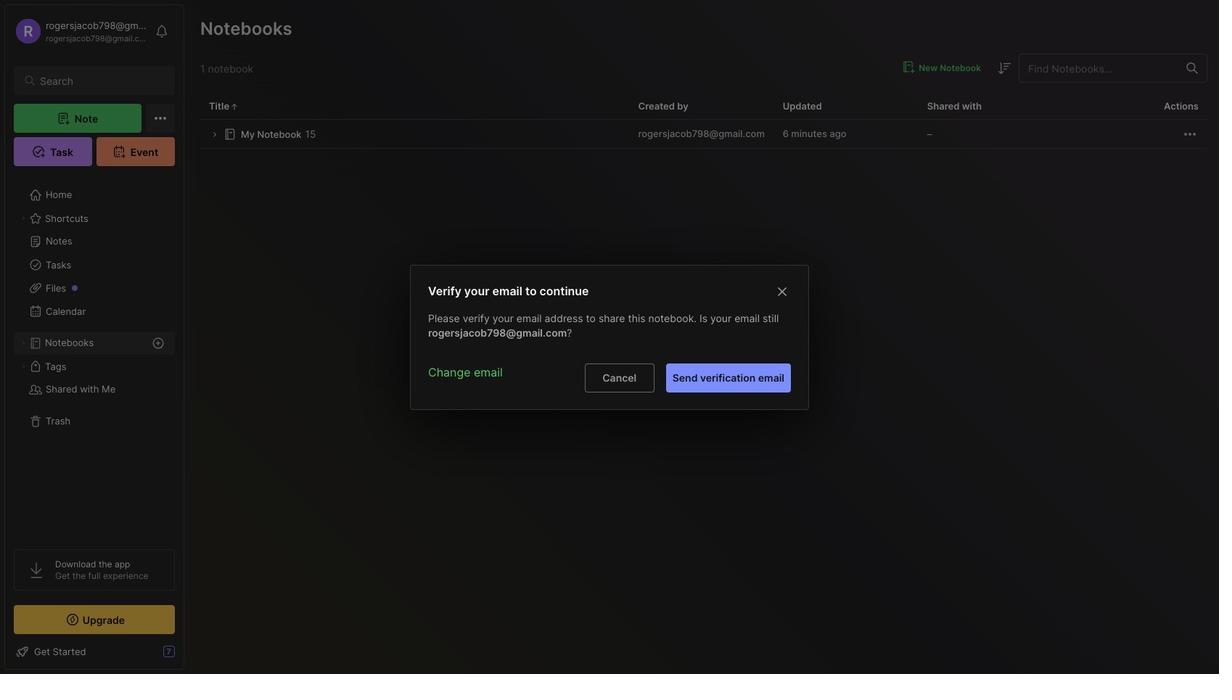 Task type: locate. For each thing, give the bounding box(es) containing it.
Find Notebooks… text field
[[1020, 56, 1178, 80]]

tree inside the main "element"
[[5, 175, 184, 537]]

expand tags image
[[19, 362, 28, 371]]

close image
[[774, 283, 791, 300]]

row
[[200, 120, 1208, 149]]

None search field
[[40, 72, 162, 89]]

tree
[[5, 175, 184, 537]]

Search text field
[[40, 74, 162, 88]]

none search field inside the main "element"
[[40, 72, 162, 89]]



Task type: vqa. For each thing, say whether or not it's contained in the screenshot.
search box at top inside Main element
yes



Task type: describe. For each thing, give the bounding box(es) containing it.
expand notebooks image
[[19, 339, 28, 348]]

main element
[[0, 0, 189, 674]]



